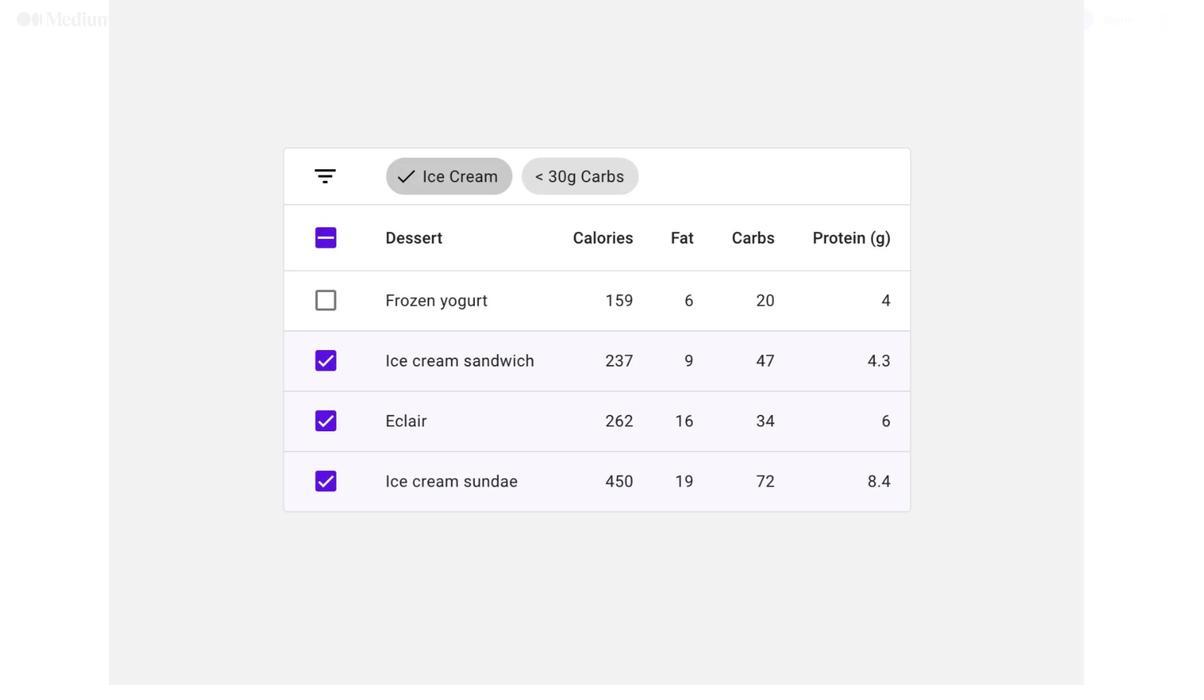 Task type: locate. For each thing, give the bounding box(es) containing it.
probably
[[390, 315, 444, 332]]

material down the a
[[517, 446, 568, 463]]

open-
[[698, 315, 733, 332], [751, 424, 786, 442]]

react
[[365, 446, 398, 463]]

ui
[[660, 424, 675, 442]]

building
[[478, 337, 529, 354]]

material up beautiful
[[532, 315, 583, 332]]

designer
[[448, 535, 501, 552]]

open- up the might
[[698, 315, 733, 332]]

material's up karen
[[503, 513, 561, 530]]

being
[[692, 359, 726, 376]]

0 horizontal spatial in
[[461, 206, 469, 218]]

1 horizontal spatial know
[[767, 337, 801, 354]]

70%
[[621, 446, 646, 463]]

in
[[1125, 13, 1133, 25], [461, 206, 469, 218]]

0 vertical spatial and
[[449, 403, 472, 420]]

1 vertical spatial admin
[[491, 468, 531, 485]]

1 horizontal spatial sign
[[1104, 13, 1123, 25]]

0 horizontal spatial source
[[733, 315, 773, 332]]

· left sep
[[597, 206, 599, 218]]

sign
[[1053, 13, 1072, 25], [1104, 13, 1123, 25]]

from right need, on the left
[[517, 150, 549, 169]]

implementation
[[401, 446, 499, 463]]

3
[[547, 206, 552, 218]]

essentially
[[665, 381, 729, 398]]

for right tools
[[507, 403, 525, 420]]

1 horizontal spatial to
[[519, 424, 531, 442]]

2 sign from the left
[[1104, 13, 1123, 25]]

fact,
[[683, 403, 709, 420]]

0 vertical spatial that
[[804, 337, 828, 354]]

0 horizontal spatial that
[[365, 468, 388, 485]]

1 horizontal spatial open-
[[751, 424, 786, 442]]

0 vertical spatial design
[[504, 206, 534, 218]]

2 vertical spatial to
[[442, 468, 454, 485]]

0 horizontal spatial use
[[551, 359, 571, 376]]

0 horizontal spatial read
[[572, 206, 592, 218]]

material's up back- on the bottom of the page
[[406, 359, 464, 376]]

read inside read about the updates from designer karen ng
[[703, 513, 730, 530]]

2 vertical spatial material
[[517, 446, 568, 463]]

used
[[800, 446, 828, 463]]

the right on
[[629, 359, 648, 376]]

0 vertical spatial to
[[644, 150, 658, 169]]

sign for sign up
[[1053, 13, 1072, 25]]

sign up
[[1053, 13, 1085, 25]]

use right this
[[738, 403, 759, 420]]

everything you'll need, from the web code to best practices
[[365, 150, 756, 169]]

0 horizontal spatial to
[[442, 468, 454, 485]]

· up google
[[481, 189, 483, 202]]

read left about
[[703, 513, 730, 530]]

1 horizontal spatial material's
[[503, 513, 561, 530]]

1 horizontal spatial in
[[1125, 13, 1133, 25]]

data left table
[[564, 513, 590, 530]]

kravets
[[438, 188, 475, 202]]

0 horizontal spatial data
[[365, 403, 390, 420]]

source down "so"
[[786, 424, 826, 442]]

web
[[577, 150, 605, 169], [651, 359, 676, 376], [584, 381, 608, 398]]

open- inside "(a 3rd party open-source react implementation of material design) 70% of respondents said they used that product to build admin panels and dashboards."
[[751, 424, 786, 442]]

0 horizontal spatial know
[[495, 315, 529, 332]]

sign right up on the right top of the page
[[1104, 13, 1123, 25]]

1 horizontal spatial and
[[577, 468, 599, 485]]

and down design)
[[577, 468, 599, 485]]

updates
[[365, 535, 412, 552]]

is
[[679, 359, 689, 376], [792, 403, 801, 420]]

from
[[517, 150, 549, 169], [415, 535, 445, 552]]

google design image
[[390, 201, 407, 217]]

1 vertical spatial for
[[507, 403, 525, 420]]

material up content
[[530, 381, 581, 398]]

survey by material-ui link
[[544, 424, 675, 442]]

una
[[416, 188, 436, 202]]

0 horizontal spatial open-
[[698, 315, 733, 332]]

1 vertical spatial source
[[786, 424, 826, 442]]

1 horizontal spatial read
[[703, 513, 730, 530]]

0 horizontal spatial for
[[410, 337, 428, 354]]

is left "so"
[[792, 403, 801, 420]]

0 horizontal spatial and
[[449, 403, 472, 420]]

for down probably at the top
[[410, 337, 428, 354]]

read about the updates from designer karen ng
[[365, 513, 790, 552]]

0 vertical spatial open-
[[698, 315, 733, 332]]

to left the a
[[519, 424, 531, 442]]

1 vertical spatial use
[[738, 403, 759, 420]]

popular
[[500, 359, 548, 376]]

material design link
[[532, 315, 631, 332]]

source up not
[[733, 315, 773, 332]]

know inside — google's open-source design system for quickly building beautiful interfaces. but you might not know that one of material's most popular use cases on the web is being the "front-end of the back-end." oodles of material web apps are essentially admin panels, data displays, and tools for content manipulation. in fact, this use case is so prevalent that, according to a
[[767, 337, 801, 354]]

in right up on the right top of the page
[[1125, 13, 1133, 25]]

sign left up on the right top of the page
[[1053, 13, 1072, 25]]

open- down "case"
[[751, 424, 786, 442]]

1 horizontal spatial from
[[517, 150, 549, 169]]

1 horizontal spatial design
[[586, 315, 628, 332]]

we
[[365, 513, 384, 530]]

3rd
[[693, 424, 713, 442]]

design up the interfaces.
[[586, 315, 628, 332]]

that inside — google's open-source design system for quickly building beautiful interfaces. but you might not know that one of material's most popular use cases on the web is being the "front-end of the back-end." oodles of material web apps are essentially admin panels, data displays, and tools for content manipulation. in fact, this use case is so prevalent that, according to a
[[804, 337, 828, 354]]

google
[[471, 206, 502, 218]]

1 horizontal spatial admin
[[733, 381, 772, 398]]

most
[[467, 359, 497, 376]]

that up end
[[804, 337, 828, 354]]

the down the one
[[380, 381, 399, 398]]

0 vertical spatial material's
[[406, 359, 464, 376]]

web left code
[[577, 150, 605, 169]]

by
[[588, 424, 602, 442]]

you probably already know material design
[[365, 315, 631, 332]]

0 horizontal spatial design
[[504, 206, 534, 218]]

to inside — google's open-source design system for quickly building beautiful interfaces. but you might not know that one of material's most popular use cases on the web is being the "front-end of the back-end." oodles of material web apps are essentially admin panels, data displays, and tools for content manipulation. in fact, this use case is so prevalent that, according to a
[[519, 424, 531, 442]]

1 vertical spatial in
[[461, 206, 469, 218]]

and
[[449, 403, 472, 420], [577, 468, 599, 485]]

1 vertical spatial material's
[[503, 513, 561, 530]]

0 vertical spatial use
[[551, 359, 571, 376]]

2019
[[638, 206, 658, 218]]

the right about
[[771, 513, 790, 530]]

1 vertical spatial open-
[[751, 424, 786, 442]]

and down end."
[[449, 403, 472, 420]]

1 vertical spatial is
[[792, 403, 801, 420]]

so
[[805, 403, 818, 420]]

read inside una kravets · follow published in google design · 3 min read · sep 25, 2019
[[572, 206, 592, 218]]

0 vertical spatial data
[[365, 403, 390, 420]]

material inside "(a 3rd party open-source react implementation of material design) 70% of respondents said they used that product to build admin panels and dashboards."
[[517, 446, 568, 463]]

that,
[[425, 424, 453, 442]]

of
[[390, 359, 403, 376], [365, 381, 377, 398], [514, 381, 527, 398], [502, 446, 514, 463], [649, 446, 661, 463]]

0 vertical spatial source
[[733, 315, 773, 332]]

that
[[804, 337, 828, 354], [365, 468, 388, 485]]

survey
[[544, 424, 584, 442]]

0 vertical spatial for
[[410, 337, 428, 354]]

to inside "(a 3rd party open-source react implementation of material design) 70% of respondents said they used that product to build admin panels and dashboards."
[[442, 468, 454, 485]]

0 horizontal spatial is
[[679, 359, 689, 376]]

1 horizontal spatial data
[[564, 513, 590, 530]]

you'll
[[440, 150, 474, 169]]

read
[[572, 206, 592, 218], [703, 513, 730, 530]]

sign for sign in
[[1104, 13, 1123, 25]]

know down design
[[767, 337, 801, 354]]

1 sign from the left
[[1053, 13, 1072, 25]]

1 vertical spatial read
[[703, 513, 730, 530]]

una kravets · follow published in google design · 3 min read · sep 25, 2019
[[416, 188, 658, 218]]

0 horizontal spatial material's
[[406, 359, 464, 376]]

use down beautiful
[[551, 359, 571, 376]]

data up 'prevalent'
[[365, 403, 390, 420]]

0 vertical spatial admin
[[733, 381, 772, 398]]

1 vertical spatial know
[[767, 337, 801, 354]]

you
[[365, 315, 387, 332]]

admin right build
[[491, 468, 531, 485]]

material
[[532, 315, 583, 332], [530, 381, 581, 398], [517, 446, 568, 463]]

1 vertical spatial to
[[519, 424, 531, 442]]

to down implementation
[[442, 468, 454, 485]]

karen
[[504, 535, 540, 552]]

content
[[528, 403, 574, 420]]

1 horizontal spatial ·
[[539, 206, 541, 218]]

web down the cases at bottom
[[584, 381, 608, 398]]

that inside "(a 3rd party open-source react implementation of material design) 70% of respondents said they used that product to build admin panels and dashboards."
[[365, 468, 388, 485]]

to
[[644, 150, 658, 169], [519, 424, 531, 442], [442, 468, 454, 485]]

data
[[365, 403, 390, 420], [564, 513, 590, 530]]

1 horizontal spatial is
[[792, 403, 801, 420]]

on
[[610, 359, 626, 376]]

sign inside "button"
[[1053, 13, 1072, 25]]

sign in link
[[1104, 13, 1133, 25]]

know up building
[[495, 315, 529, 332]]

the
[[552, 150, 574, 169], [629, 359, 648, 376], [730, 359, 749, 376], [380, 381, 399, 398], [771, 513, 790, 530]]

1 vertical spatial that
[[365, 468, 388, 485]]

is down you
[[679, 359, 689, 376]]

of right the one
[[390, 359, 403, 376]]

from down recently
[[415, 535, 445, 552]]

that down the react
[[365, 468, 388, 485]]

source
[[733, 315, 773, 332], [786, 424, 826, 442]]

use
[[551, 359, 571, 376], [738, 403, 759, 420]]

1 vertical spatial data
[[564, 513, 590, 530]]

1 vertical spatial design
[[586, 315, 628, 332]]

0 vertical spatial read
[[572, 206, 592, 218]]

1 vertical spatial material
[[530, 381, 581, 398]]

dialog
[[0, 0, 1193, 685]]

0 horizontal spatial admin
[[491, 468, 531, 485]]

they
[[770, 446, 796, 463]]

· left 3
[[539, 206, 541, 218]]

read about the updates from designer karen ng link
[[365, 513, 790, 552]]

read right min
[[572, 206, 592, 218]]

respondents
[[664, 446, 739, 463]]

to left best
[[644, 150, 658, 169]]

1 horizontal spatial that
[[804, 337, 828, 354]]

web down but
[[651, 359, 676, 376]]

from inside read about the updates from designer karen ng
[[415, 535, 445, 552]]

0 vertical spatial from
[[517, 150, 549, 169]]

panels
[[534, 468, 573, 485]]

admin down "front-
[[733, 381, 772, 398]]

0 horizontal spatial from
[[415, 535, 445, 552]]

the down not
[[730, 359, 749, 376]]

0 vertical spatial is
[[679, 359, 689, 376]]

end."
[[435, 381, 466, 398]]

design down follow link
[[504, 206, 534, 218]]

0 horizontal spatial sign
[[1053, 13, 1072, 25]]

1 vertical spatial and
[[577, 468, 599, 485]]

system
[[365, 337, 407, 354]]

1 vertical spatial from
[[415, 535, 445, 552]]

open- inside — google's open-source design system for quickly building beautiful interfaces. but you might not know that one of material's most popular use cases on the web is being the "front-end of the back-end." oodles of material web apps are essentially admin panels, data displays, and tools for content manipulation. in fact, this use case is so prevalent that, according to a
[[698, 315, 733, 332]]

in down kravets
[[461, 206, 469, 218]]

0 vertical spatial in
[[1125, 13, 1133, 25]]

1 horizontal spatial source
[[786, 424, 826, 442]]



Task type: vqa. For each thing, say whether or not it's contained in the screenshot.
'displays,'
yes



Task type: describe. For each thing, give the bounding box(es) containing it.
best
[[661, 150, 690, 169]]

case
[[762, 403, 788, 420]]

design inside una kravets · follow published in google design · 3 min read · sep 25, 2019
[[504, 206, 534, 218]]

1 horizontal spatial for
[[507, 403, 525, 420]]

published
[[416, 206, 459, 218]]

are
[[643, 381, 662, 398]]

source inside "(a 3rd party open-source react implementation of material design) 70% of respondents said they used that product to build admin panels and dashboards."
[[786, 424, 826, 442]]

and inside — google's open-source design system for quickly building beautiful interfaces. but you might not know that one of material's most popular use cases on the web is being the "front-end of the back-end." oodles of material web apps are essentially admin panels, data displays, and tools for content manipulation. in fact, this use case is so prevalent that, according to a
[[449, 403, 472, 420]]

you
[[681, 337, 702, 354]]

and inside "(a 3rd party open-source react implementation of material design) 70% of respondents said they used that product to build admin panels and dashboards."
[[577, 468, 599, 485]]

"front-
[[752, 359, 793, 376]]

material's inside — google's open-source design system for quickly building beautiful interfaces. but you might not know that one of material's most popular use cases on the web is being the "front-end of the back-end." oodles of material web apps are essentially admin panels, data displays, and tools for content manipulation. in fact, this use case is so prevalent that, according to a
[[406, 359, 464, 376]]

displays,
[[393, 403, 446, 420]]

about
[[733, 513, 768, 530]]

need,
[[477, 150, 514, 169]]

end
[[793, 359, 815, 376]]

not
[[744, 337, 764, 354]]

homepage image
[[16, 12, 113, 27]]

admin inside "(a 3rd party open-source react implementation of material design) 70% of respondents said they used that product to build admin panels and dashboards."
[[491, 468, 531, 485]]

back-
[[403, 381, 435, 398]]

oodles
[[470, 381, 511, 398]]

material-
[[605, 424, 660, 442]]

admin inside — google's open-source design system for quickly building beautiful interfaces. but you might not know that one of material's most popular use cases on the web is being the "front-end of the back-end." oodles of material web apps are essentially admin panels, data displays, and tools for content manipulation. in fact, this use case is so prevalent that, according to a
[[733, 381, 772, 398]]

dashboards.
[[602, 468, 676, 485]]

in inside una kravets · follow published in google design · 3 min read · sep 25, 2019
[[461, 206, 469, 218]]

beautiful
[[532, 337, 586, 354]]

survey by material-ui
[[544, 424, 675, 442]]

sep
[[605, 206, 621, 218]]

una kravets link
[[416, 188, 475, 202]]

panels,
[[775, 381, 818, 398]]

according
[[456, 424, 516, 442]]

said
[[742, 446, 767, 463]]

that for — google's open-source design system for quickly building beautiful interfaces. but you might not know that one of material's most popular use cases on the web is being the "front-end of the back-end." oodles of material web apps are essentially admin panels, data displays, and tools for content manipulation. in fact, this use case is so prevalent that, according to a
[[804, 337, 828, 354]]

one
[[365, 359, 387, 376]]

prevalent
[[365, 424, 422, 442]]

design)
[[571, 446, 617, 463]]

of down the one
[[365, 381, 377, 398]]

revamped
[[439, 513, 500, 530]]

manipulation.
[[577, 403, 663, 420]]

might
[[706, 337, 741, 354]]

una kravets image
[[366, 187, 396, 217]]

25,
[[623, 206, 636, 218]]

product
[[391, 468, 439, 485]]

sign in
[[1104, 13, 1133, 25]]

that for (a 3rd party open-source react implementation of material design) 70% of respondents said they used that product to build admin panels and dashboards.
[[365, 468, 388, 485]]

sign up button
[[1044, 8, 1094, 30]]

—
[[631, 315, 642, 332]]

source inside — google's open-source design system for quickly building beautiful interfaces. but you might not know that one of material's most popular use cases on the web is being the "front-end of the back-end." oodles of material web apps are essentially admin panels, data displays, and tools for content manipulation. in fact, this use case is so prevalent that, according to a
[[733, 315, 773, 332]]

of down popular
[[514, 381, 527, 398]]

cases
[[575, 359, 607, 376]]

already
[[448, 315, 492, 332]]

google's
[[645, 315, 695, 332]]

data table link
[[564, 513, 623, 530]]

apps
[[612, 381, 640, 398]]

the up una kravets · follow published in google design · 3 min read · sep 25, 2019
[[552, 150, 574, 169]]

— google's open-source design system for quickly building beautiful interfaces. but you might not know that one of material's most popular use cases on the web is being the "front-end of the back-end." oodles of material web apps are essentially admin panels, data displays, and tools for content manipulation. in fact, this use case is so prevalent that, according to a
[[365, 315, 828, 442]]

material inside — google's open-source design system for quickly building beautiful interfaces. but you might not know that one of material's most popular use cases on the web is being the "front-end of the back-end." oodles of material web apps are essentially admin panels, data displays, and tools for content manipulation. in fact, this use case is so prevalent that, according to a
[[530, 381, 581, 398]]

0 vertical spatial web
[[577, 150, 605, 169]]

design
[[776, 315, 816, 332]]

we recently revamped material's data table component (
[[365, 513, 703, 530]]

follow
[[488, 188, 519, 202]]

of right 70%
[[649, 446, 661, 463]]

0 horizontal spatial ·
[[481, 189, 483, 202]]

a
[[534, 424, 541, 442]]

build
[[457, 468, 488, 485]]

2 horizontal spatial to
[[644, 150, 658, 169]]

2 horizontal spatial ·
[[597, 206, 599, 218]]

follow link
[[488, 188, 519, 202]]

but
[[657, 337, 677, 354]]

this
[[713, 403, 735, 420]]

0 vertical spatial material
[[532, 315, 583, 332]]

component
[[626, 513, 696, 530]]

recently
[[387, 513, 436, 530]]

practices
[[693, 150, 756, 169]]

(
[[699, 513, 703, 530]]

quickly
[[431, 337, 475, 354]]

(a
[[678, 424, 690, 442]]

2 vertical spatial web
[[584, 381, 608, 398]]

of down according
[[502, 446, 514, 463]]

up
[[1074, 13, 1085, 25]]

in
[[666, 403, 680, 420]]

tools
[[475, 403, 504, 420]]

0 vertical spatial know
[[495, 315, 529, 332]]

interfaces.
[[589, 337, 654, 354]]

code
[[608, 150, 641, 169]]

party
[[716, 424, 748, 442]]

(a 3rd party open-source react implementation of material design) 70% of respondents said they used that product to build admin panels and dashboards.
[[365, 424, 828, 485]]

the inside read about the updates from designer karen ng
[[771, 513, 790, 530]]

table
[[593, 513, 623, 530]]

1 vertical spatial web
[[651, 359, 676, 376]]

1 horizontal spatial use
[[738, 403, 759, 420]]

data inside — google's open-source design system for quickly building beautiful interfaces. but you might not know that one of material's most popular use cases on the web is being the "front-end of the back-end." oodles of material web apps are essentially admin panels, data displays, and tools for content manipulation. in fact, this use case is so prevalent that, according to a
[[365, 403, 390, 420]]

ng
[[543, 535, 560, 552]]



